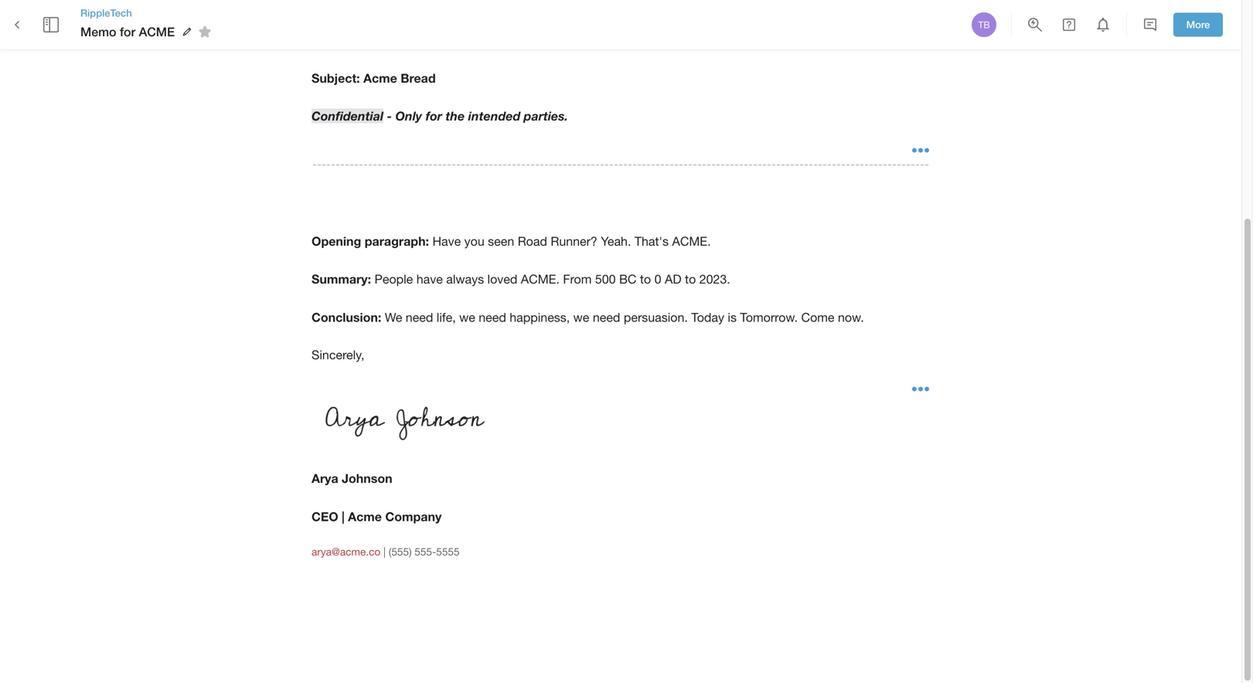 Task type: vqa. For each thing, say whether or not it's contained in the screenshot.


Task type: describe. For each thing, give the bounding box(es) containing it.
more button
[[1174, 13, 1223, 37]]

come
[[802, 310, 835, 325]]

subject:
[[312, 71, 360, 85]]

parties.
[[524, 109, 568, 123]]

arya@acme.co | (555) 555-5555
[[312, 546, 460, 558]]

is
[[728, 310, 737, 325]]

1 need from the left
[[406, 310, 433, 325]]

conclusion: we need life, we need happiness, we need persuasion. today is tomorrow. come now.
[[312, 310, 864, 325]]

tb button
[[970, 10, 999, 39]]

persuasion.
[[624, 310, 688, 325]]

| for arya@acme.co
[[384, 546, 386, 558]]

intended
[[468, 109, 521, 123]]

runner?
[[551, 234, 598, 249]]

0 vertical spatial acme
[[363, 71, 397, 85]]

confidential
[[312, 109, 384, 123]]

0
[[655, 272, 662, 287]]

ceo | acme company
[[312, 509, 442, 524]]

today
[[692, 310, 725, 325]]

yeah.
[[601, 234, 631, 249]]

have
[[417, 272, 443, 287]]

only
[[396, 109, 422, 123]]

that's
[[635, 234, 669, 249]]

conclusion:
[[312, 310, 382, 325]]

bc
[[619, 272, 637, 287]]

summary: people have always loved acme. from 500 bc to 0 ad to 2023.
[[312, 272, 731, 287]]

5555
[[436, 546, 460, 558]]

memo for acme
[[80, 24, 175, 39]]

1 vertical spatial acme
[[348, 509, 382, 524]]

2 need from the left
[[479, 310, 506, 325]]

acme. inside opening paragraph: have you seen road runner? yeah. that's acme.
[[672, 234, 711, 249]]

johnson
[[342, 471, 393, 486]]

acme. inside summary: people have always loved acme. from 500 bc to 0 ad to 2023.
[[521, 272, 560, 287]]

sincerely,
[[312, 348, 365, 363]]

2 we from the left
[[574, 310, 590, 325]]

2023.
[[700, 272, 731, 287]]

tomorrow.
[[740, 310, 798, 325]]

happiness,
[[510, 310, 570, 325]]

company
[[385, 509, 442, 524]]

ad
[[665, 272, 682, 287]]

opening paragraph: have you seen road runner? yeah. that's acme.
[[312, 234, 711, 249]]

arya
[[312, 471, 338, 486]]

-
[[387, 109, 392, 123]]

we
[[385, 310, 402, 325]]

more
[[1187, 19, 1211, 31]]

2 to from the left
[[685, 272, 696, 287]]



Task type: locate. For each thing, give the bounding box(es) containing it.
need right we
[[406, 310, 433, 325]]

acme left the bread
[[363, 71, 397, 85]]

to
[[640, 272, 651, 287], [685, 272, 696, 287]]

3 need from the left
[[593, 310, 621, 325]]

0 horizontal spatial |
[[342, 509, 345, 524]]

have
[[433, 234, 461, 249]]

always
[[446, 272, 484, 287]]

you
[[465, 234, 485, 249]]

0 horizontal spatial need
[[406, 310, 433, 325]]

| left (555)
[[384, 546, 386, 558]]

1 to from the left
[[640, 272, 651, 287]]

now.
[[838, 310, 864, 325]]

0 horizontal spatial to
[[640, 272, 651, 287]]

1 vertical spatial |
[[384, 546, 386, 558]]

| right ceo
[[342, 509, 345, 524]]

need
[[406, 310, 433, 325], [479, 310, 506, 325], [593, 310, 621, 325]]

arya@acme.co link
[[312, 546, 381, 558]]

acme. left from
[[521, 272, 560, 287]]

|
[[342, 509, 345, 524], [384, 546, 386, 558]]

need down loved
[[479, 310, 506, 325]]

0 horizontal spatial acme.
[[521, 272, 560, 287]]

0 vertical spatial for
[[120, 24, 135, 39]]

0 horizontal spatial for
[[120, 24, 135, 39]]

1 horizontal spatial we
[[574, 310, 590, 325]]

rippletech link
[[80, 6, 217, 20]]

we
[[459, 310, 475, 325], [574, 310, 590, 325]]

to left the "0"
[[640, 272, 651, 287]]

1 horizontal spatial acme.
[[672, 234, 711, 249]]

we down from
[[574, 310, 590, 325]]

acme
[[363, 71, 397, 85], [348, 509, 382, 524]]

to right ad
[[685, 272, 696, 287]]

from
[[563, 272, 592, 287]]

1 horizontal spatial need
[[479, 310, 506, 325]]

memo
[[80, 24, 116, 39]]

for left the
[[426, 109, 442, 123]]

arya@acme.co
[[312, 546, 381, 558]]

0 vertical spatial |
[[342, 509, 345, 524]]

paragraph:
[[365, 234, 429, 249]]

subject: acme bread
[[312, 71, 436, 85]]

seen
[[488, 234, 514, 249]]

road
[[518, 234, 547, 249]]

bread
[[401, 71, 436, 85]]

(555)
[[389, 546, 412, 558]]

acme.
[[672, 234, 711, 249], [521, 272, 560, 287]]

tb
[[979, 19, 990, 30]]

need down 500 in the top left of the page
[[593, 310, 621, 325]]

| for ceo
[[342, 509, 345, 524]]

rippletech
[[80, 7, 132, 19]]

acme
[[139, 24, 175, 39]]

people
[[375, 272, 413, 287]]

0 horizontal spatial we
[[459, 310, 475, 325]]

acme. right that's
[[672, 234, 711, 249]]

life,
[[437, 310, 456, 325]]

summary:
[[312, 272, 371, 287]]

we right life,
[[459, 310, 475, 325]]

for down rippletech link
[[120, 24, 135, 39]]

0 vertical spatial acme.
[[672, 234, 711, 249]]

1 vertical spatial acme.
[[521, 272, 560, 287]]

arya johnson
[[312, 471, 393, 486]]

1 horizontal spatial |
[[384, 546, 386, 558]]

opening
[[312, 234, 361, 249]]

acme down johnson
[[348, 509, 382, 524]]

1 horizontal spatial to
[[685, 272, 696, 287]]

555-
[[415, 546, 436, 558]]

1 horizontal spatial for
[[426, 109, 442, 123]]

ceo
[[312, 509, 338, 524]]

2 horizontal spatial need
[[593, 310, 621, 325]]

confidential - only for the intended parties.
[[312, 109, 568, 123]]

1 vertical spatial for
[[426, 109, 442, 123]]

500
[[595, 272, 616, 287]]

1 we from the left
[[459, 310, 475, 325]]

loved
[[488, 272, 518, 287]]

the
[[446, 109, 465, 123]]

for
[[120, 24, 135, 39], [426, 109, 442, 123]]



